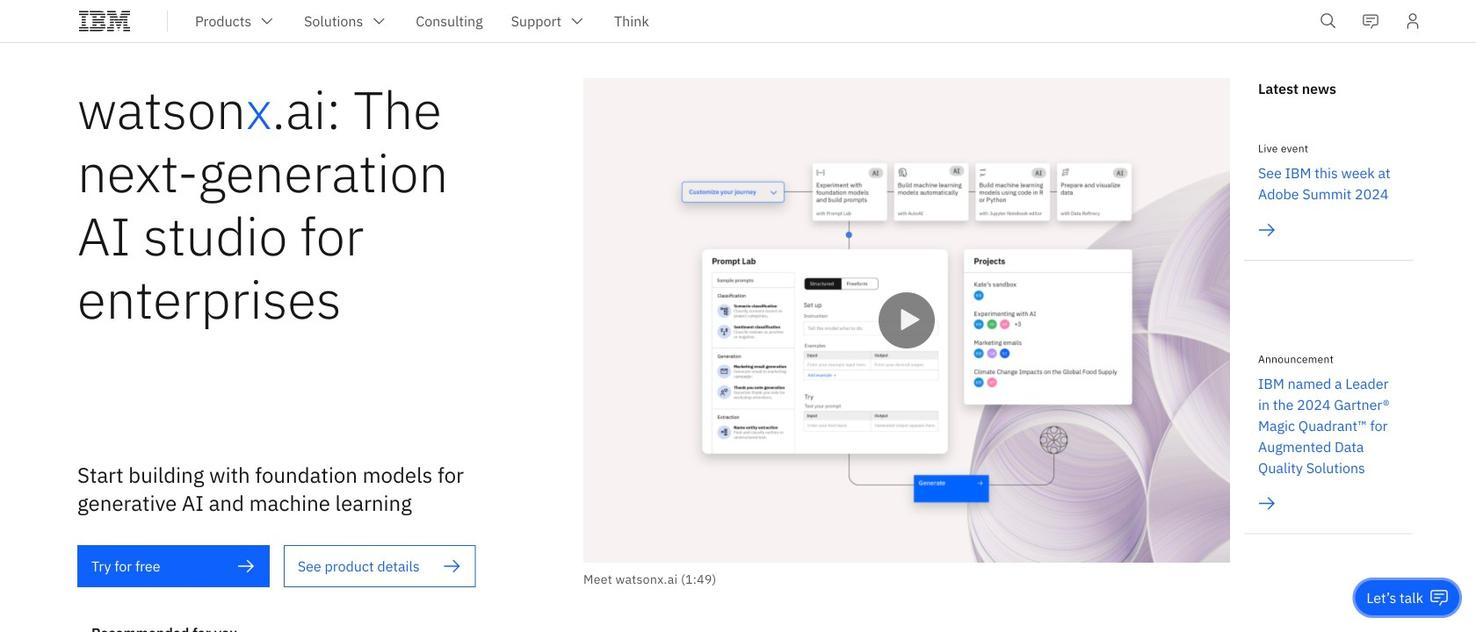 Task type: locate. For each thing, give the bounding box(es) containing it.
let's talk element
[[1367, 589, 1424, 608]]



